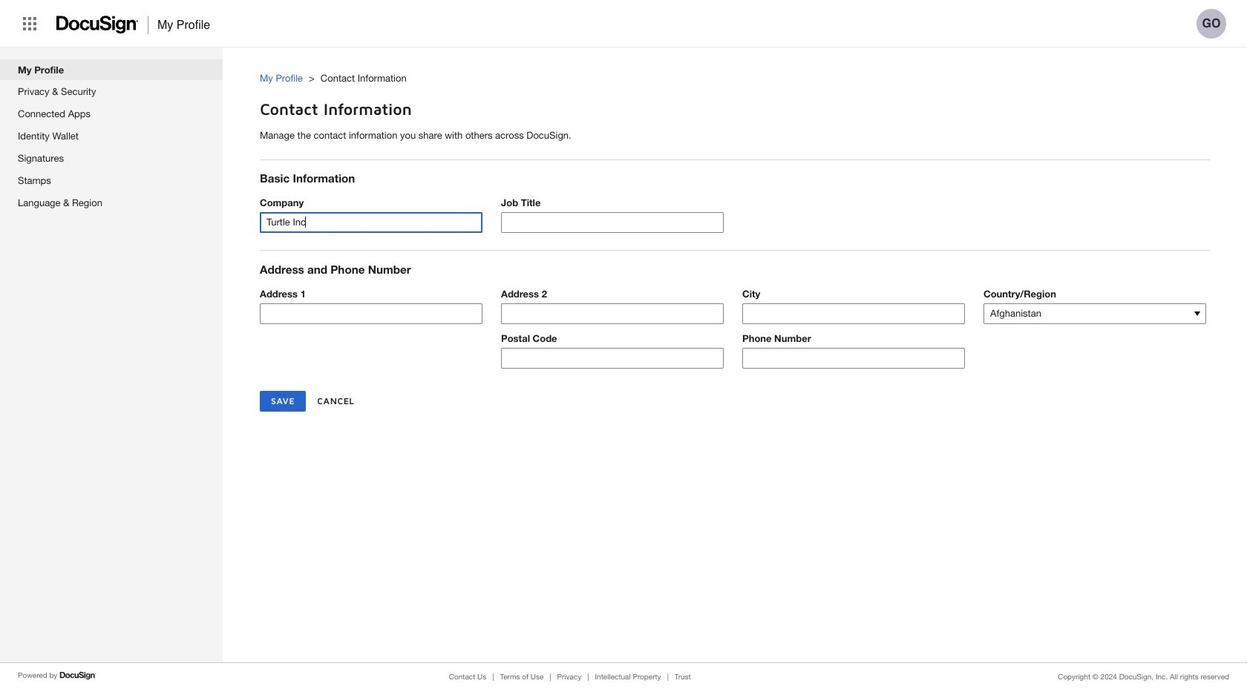 Task type: vqa. For each thing, say whether or not it's contained in the screenshot.
the 'DocuSign' IMAGE to the bottom
yes



Task type: locate. For each thing, give the bounding box(es) containing it.
None text field
[[261, 213, 482, 233], [502, 304, 723, 324], [502, 349, 723, 368], [261, 213, 482, 233], [502, 304, 723, 324], [502, 349, 723, 368]]

breadcrumb region
[[260, 57, 1248, 89]]

docusign image
[[56, 11, 139, 38], [60, 671, 97, 683]]

None text field
[[502, 213, 723, 233], [261, 304, 482, 324], [743, 304, 965, 324], [743, 349, 965, 368], [502, 213, 723, 233], [261, 304, 482, 324], [743, 304, 965, 324], [743, 349, 965, 368]]

1 vertical spatial docusign image
[[60, 671, 97, 683]]



Task type: describe. For each thing, give the bounding box(es) containing it.
0 vertical spatial docusign image
[[56, 11, 139, 38]]



